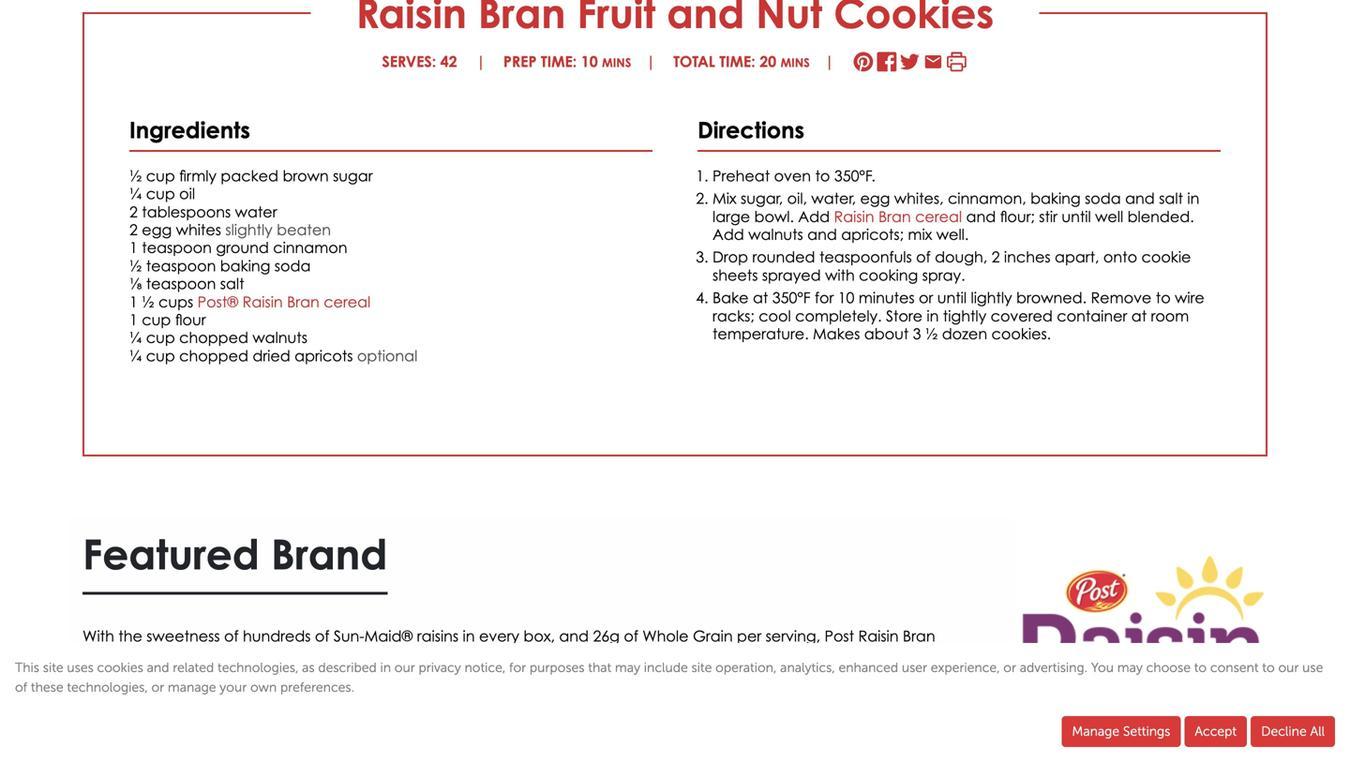Task type: describe. For each thing, give the bounding box(es) containing it.
cookies.
[[992, 325, 1052, 343]]

sprayed
[[762, 266, 821, 284]]

of right 26g
[[624, 628, 639, 645]]

and down the yourself on the bottom left of page
[[377, 673, 406, 690]]

drop
[[713, 248, 749, 266]]

each
[[895, 650, 934, 668]]

starting
[[838, 650, 891, 668]]

3
[[913, 325, 922, 343]]

privacy notice link
[[419, 660, 503, 676]]

accept button
[[1185, 717, 1248, 748]]

1 1 from the top
[[129, 239, 138, 257]]

and down water,
[[808, 226, 838, 243]]

walnuts inside ½ cup firmly packed brown sugar ¼ cup oil 2 tablespoons water 2 egg whites slightly beaten 1 teaspoon ground cinnamon ½ teaspoon baking soda ⅛ teaspoon salt 1 ½ cups post® raisin bran cereal 1 cup flour ¼ cup chopped walnuts ¼ cup chopped dried apricots optional
[[253, 329, 308, 347]]

350°f.
[[835, 167, 876, 185]]

water
[[235, 203, 277, 221]]

until inside drop rounded teaspoonfuls of dough, 2 inches apart, onto cookie sheets sprayed with cooking spray. bake at 350°f for 10 minutes or until lightly browned. remove to wire racks; cool completely. store in tightly covered container at room temperature. makes about 3 ½ dozen cookies.
[[938, 289, 967, 307]]

of inside drop rounded teaspoonfuls of dough, 2 inches apart, onto cookie sheets sprayed with cooking spray. bake at 350°f for 10 minutes or until lightly browned. remove to wire racks; cool completely. store in tightly covered container at room temperature. makes about 3 ½ dozen cookies.
[[917, 248, 931, 266]]

tablespoons
[[142, 203, 231, 221]]

whole
[[643, 628, 689, 645]]

2 ¼ from the top
[[129, 329, 142, 347]]

of inside , for purposes that may include site operation, analytics, enhanced user experience, or advertising. you may choose to consent to our use of these technologies, or manage your own preferences.
[[15, 680, 27, 696]]

oven
[[774, 167, 812, 185]]

raisin bran cereal link
[[834, 208, 963, 225]]

add inside mix sugar, oil, water, egg whites, cinnamon, baking soda and salt in large bowl. add
[[799, 208, 830, 225]]

of down 26g
[[610, 650, 624, 668]]

combination
[[220, 673, 314, 690]]

decline all button
[[1252, 717, 1336, 748]]

room
[[1152, 307, 1190, 325]]

0 horizontal spatial 10
[[581, 52, 598, 70]]

mix sugar, oil, water, egg whites, cinnamon, baking soda and salt in large bowl. add
[[713, 190, 1200, 225]]

makes
[[813, 325, 861, 343]]

serves:
[[382, 52, 436, 70]]

yourself
[[388, 650, 443, 668]]

this site uses cookies and related technologies, as described in our privacy notice
[[15, 660, 503, 676]]

and down cinnamon,
[[967, 208, 996, 225]]

lightly
[[971, 289, 1013, 307]]

cool
[[759, 307, 791, 325]]

add inside and flour; stir until well blended. add walnuts and apricots; mix well.
[[713, 226, 745, 243]]

advertising.
[[1020, 660, 1088, 676]]

directions
[[698, 116, 805, 144]]

time: for prep
[[541, 52, 577, 70]]

oil,
[[788, 190, 808, 207]]

and flour; stir until well blended. add walnuts and apricots; mix well.
[[713, 208, 1195, 243]]

prep time: 10 mins
[[504, 52, 632, 70]]

½ left firmly
[[129, 167, 142, 185]]

2 inside drop rounded teaspoonfuls of dough, 2 inches apart, onto cookie sheets sprayed with cooking spray. bake at 350°f for 10 minutes or until lightly browned. remove to wire racks; cool completely. store in tightly covered container at room temperature. makes about 3 ½ dozen cookies.
[[992, 248, 1000, 266]]

great
[[176, 673, 216, 690]]

oil
[[179, 185, 195, 203]]

your
[[220, 680, 247, 696]]

2 vertical spatial or
[[151, 680, 164, 696]]

nutrition.
[[410, 673, 473, 690]]

completely.
[[796, 307, 882, 325]]

with
[[83, 628, 114, 645]]

bowl.
[[755, 208, 794, 225]]

1 horizontal spatial technologies,
[[218, 660, 299, 676]]

accept
[[1196, 724, 1237, 740]]

cinnamon
[[273, 239, 348, 257]]

racks;
[[713, 307, 755, 325]]

dozen
[[942, 325, 988, 343]]

source
[[241, 650, 289, 668]]

include
[[644, 660, 688, 676]]

decline all
[[1262, 724, 1325, 740]]

⅛
[[129, 275, 142, 293]]

to right choose
[[1195, 660, 1207, 676]]

per
[[737, 628, 762, 645]]

browned.
[[1017, 289, 1087, 307]]

tightly
[[944, 307, 987, 325]]

raisin bran cereal
[[834, 208, 963, 225]]

use
[[1303, 660, 1324, 676]]

manage
[[168, 680, 216, 696]]

minutes
[[859, 289, 915, 307]]

cereal down with on the left
[[83, 650, 129, 668]]

of up excellent
[[224, 628, 239, 645]]

cereal up well.
[[916, 208, 963, 225]]

2 horizontal spatial or
[[1004, 660, 1017, 676]]

site inside , for purposes that may include site operation, analytics, enhanced user experience, or advertising. you may choose to consent to our use of these technologies, or manage your own preferences.
[[692, 660, 712, 676]]

,
[[503, 660, 506, 676]]

apart,
[[1055, 248, 1100, 266]]

cookies
[[97, 660, 143, 676]]

this
[[149, 673, 172, 690]]

total
[[674, 52, 716, 70]]

mix
[[713, 190, 737, 207]]

analytics,
[[781, 660, 836, 676]]

prep
[[504, 52, 537, 70]]

350°f
[[773, 289, 811, 307]]

and down grain
[[679, 650, 709, 668]]

2 up ⅛
[[129, 221, 138, 239]]

brown
[[283, 167, 329, 185]]

inches
[[1005, 248, 1051, 266]]

apricots
[[295, 347, 353, 365]]

mins for 20
[[781, 55, 810, 70]]

cooking
[[859, 266, 919, 284]]

covered
[[991, 307, 1053, 325]]

adjust recipe servings element
[[441, 52, 457, 70]]

this
[[15, 660, 39, 676]]

or inside drop rounded teaspoonfuls of dough, 2 inches apart, onto cookie sheets sprayed with cooking spray. bake at 350°f for 10 minutes or until lightly browned. remove to wire racks; cool completely. store in tightly covered container at room temperature. makes about 3 ½ dozen cookies.
[[919, 289, 934, 307]]

of left fiber.
[[294, 650, 308, 668]]

grain
[[693, 628, 733, 645]]

the
[[118, 628, 142, 645]]

serving,
[[766, 628, 821, 645]]

and right is
[[147, 660, 169, 676]]

enhanced
[[839, 660, 899, 676]]

blended.
[[1128, 208, 1195, 225]]

technologies, inside , for purposes that may include site operation, analytics, enhanced user experience, or advertising. you may choose to consent to our use of these technologies, or manage your own preferences.
[[67, 680, 148, 696]]

1 may from the left
[[615, 660, 641, 676]]

soda inside ½ cup firmly packed brown sugar ¼ cup oil 2 tablespoons water 2 egg whites slightly beaten 1 teaspoon ground cinnamon ½ teaspoon baking soda ⅛ teaspoon salt 1 ½ cups post® raisin bran cereal 1 cup flour ¼ cup chopped walnuts ¼ cup chopped dried apricots optional
[[275, 257, 311, 275]]

teaspoonfuls
[[820, 248, 912, 266]]

½ up ⅛
[[129, 257, 142, 275]]

2 1 from the top
[[129, 293, 138, 311]]

2 may from the left
[[1118, 660, 1143, 676]]

in our
[[380, 660, 415, 676]]

cereal down whole
[[628, 650, 675, 668]]

container
[[1057, 307, 1128, 325]]



Task type: vqa. For each thing, say whether or not it's contained in the screenshot.


Task type: locate. For each thing, give the bounding box(es) containing it.
with inside with the sweetness of hundreds of sun-maid® raisins in every box, and 26g of whole grain per serving, post raisin bran cereal is an excellent source of fiber. pour yourself a heart-healthy* bowl of cereal and feel good about starting each day with this great combination of taste and nutrition.
[[115, 673, 145, 690]]

excellent
[[170, 650, 237, 668]]

sweetness
[[147, 628, 220, 645]]

rounded
[[753, 248, 816, 266]]

1 vertical spatial walnuts
[[253, 329, 308, 347]]

settings
[[1124, 724, 1171, 740]]

½ down ⅛
[[142, 293, 154, 311]]

and inside mix sugar, oil, water, egg whites, cinnamon, baking soda and salt in large bowl. add
[[1126, 190, 1155, 207]]

mins
[[602, 55, 632, 70], [781, 55, 810, 70]]

to left the our
[[1263, 660, 1275, 676]]

add down oil, in the top of the page
[[799, 208, 830, 225]]

bran up apricots; at right top
[[879, 208, 911, 225]]

0 vertical spatial raisin
[[834, 208, 875, 225]]

mins inside the prep time: 10 mins
[[602, 55, 632, 70]]

or up store on the top
[[919, 289, 934, 307]]

with down is
[[115, 673, 145, 690]]

baking down ground
[[220, 257, 271, 275]]

bran inside ½ cup firmly packed brown sugar ¼ cup oil 2 tablespoons water 2 egg whites slightly beaten 1 teaspoon ground cinnamon ½ teaspoon baking soda ⅛ teaspoon salt 1 ½ cups post® raisin bran cereal 1 cup flour ¼ cup chopped walnuts ¼ cup chopped dried apricots optional
[[287, 293, 320, 311]]

time: left 20
[[720, 52, 756, 70]]

at up cool
[[753, 289, 769, 307]]

0 vertical spatial for
[[815, 289, 834, 307]]

wire
[[1175, 289, 1205, 307]]

10 right prep
[[581, 52, 598, 70]]

egg inside ½ cup firmly packed brown sugar ¼ cup oil 2 tablespoons water 2 egg whites slightly beaten 1 teaspoon ground cinnamon ½ teaspoon baking soda ⅛ teaspoon salt 1 ½ cups post® raisin bran cereal 1 cup flour ¼ cup chopped walnuts ¼ cup chopped dried apricots optional
[[142, 221, 172, 239]]

in inside drop rounded teaspoonfuls of dough, 2 inches apart, onto cookie sheets sprayed with cooking spray. bake at 350°f for 10 minutes or until lightly browned. remove to wire racks; cool completely. store in tightly covered container at room temperature. makes about 3 ½ dozen cookies.
[[927, 307, 939, 325]]

0 horizontal spatial baking
[[220, 257, 271, 275]]

sheets
[[713, 266, 758, 284]]

and up bowl
[[559, 628, 589, 645]]

raisin up apricots; at right top
[[834, 208, 875, 225]]

2 mins from the left
[[781, 55, 810, 70]]

0 horizontal spatial egg
[[142, 221, 172, 239]]

mins inside total time: 20 mins
[[781, 55, 810, 70]]

1 mins from the left
[[602, 55, 632, 70]]

1 vertical spatial in
[[927, 307, 939, 325]]

½ inside drop rounded teaspoonfuls of dough, 2 inches apart, onto cookie sheets sprayed with cooking spray. bake at 350°f for 10 minutes or until lightly browned. remove to wire racks; cool completely. store in tightly covered container at room temperature. makes about 3 ½ dozen cookies.
[[926, 325, 938, 343]]

about for 3
[[865, 325, 909, 343]]

and up 'blended.'
[[1126, 190, 1155, 207]]

to up room
[[1156, 289, 1171, 307]]

0 horizontal spatial soda
[[275, 257, 311, 275]]

egg up raisin bran cereal link
[[861, 190, 891, 207]]

in inside mix sugar, oil, water, egg whites, cinnamon, baking soda and salt in large bowl. add
[[1188, 190, 1200, 207]]

user
[[902, 660, 928, 676]]

1 vertical spatial bran
[[287, 293, 320, 311]]

1 horizontal spatial mins
[[781, 55, 810, 70]]

time:
[[541, 52, 577, 70], [720, 52, 756, 70]]

2 horizontal spatial in
[[1188, 190, 1200, 207]]

walnuts
[[749, 226, 804, 243], [253, 329, 308, 347]]

20
[[760, 52, 777, 70]]

½ cup firmly packed brown sugar ¼ cup oil 2 tablespoons water 2 egg whites slightly beaten 1 teaspoon ground cinnamon ½ teaspoon baking soda ⅛ teaspoon salt 1 ½ cups post® raisin bran cereal 1 cup flour ¼ cup chopped walnuts ¼ cup chopped dried apricots optional
[[129, 167, 418, 365]]

cinnamon,
[[948, 190, 1027, 207]]

bake
[[713, 289, 749, 307]]

egg down tablespoons
[[142, 221, 172, 239]]

may right you at the right bottom
[[1118, 660, 1143, 676]]

maid®
[[365, 628, 413, 645]]

2 vertical spatial in
[[463, 628, 475, 645]]

time: for total
[[720, 52, 756, 70]]

add
[[799, 208, 830, 225], [713, 226, 745, 243]]

to inside drop rounded teaspoonfuls of dough, 2 inches apart, onto cookie sheets sprayed with cooking spray. bake at 350°f for 10 minutes or until lightly browned. remove to wire racks; cool completely. store in tightly covered container at room temperature. makes about 3 ½ dozen cookies.
[[1156, 289, 1171, 307]]

may right 'that'
[[615, 660, 641, 676]]

mins for 10
[[602, 55, 632, 70]]

about inside with the sweetness of hundreds of sun-maid® raisins in every box, and 26g of whole grain per serving, post raisin bran cereal is an excellent source of fiber. pour yourself a heart-healthy* bowl of cereal and feel good about starting each day with this great combination of taste and nutrition.
[[789, 650, 833, 668]]

related
[[173, 660, 214, 676]]

soda up well
[[1085, 190, 1122, 207]]

walnuts up 'dried'
[[253, 329, 308, 347]]

raisin
[[834, 208, 875, 225], [243, 293, 283, 311], [859, 628, 899, 645]]

featured
[[83, 529, 260, 580]]

pour
[[351, 650, 384, 668]]

cereal inside ½ cup firmly packed brown sugar ¼ cup oil 2 tablespoons water 2 egg whites slightly beaten 1 teaspoon ground cinnamon ½ teaspoon baking soda ⅛ teaspoon salt 1 ½ cups post® raisin bran cereal 1 cup flour ¼ cup chopped walnuts ¼ cup chopped dried apricots optional
[[324, 293, 371, 311]]

2 site from the left
[[692, 660, 712, 676]]

water,
[[812, 190, 856, 207]]

1 vertical spatial or
[[1004, 660, 1017, 676]]

fiber.
[[312, 650, 347, 668]]

chopped
[[179, 329, 249, 347], [179, 347, 249, 365]]

every
[[479, 628, 520, 645]]

spray.
[[923, 266, 966, 284]]

ground
[[216, 239, 269, 257]]

our
[[1279, 660, 1300, 676]]

1 vertical spatial for
[[509, 660, 526, 676]]

26g
[[593, 628, 620, 645]]

cereal up "apricots"
[[324, 293, 371, 311]]

1 vertical spatial about
[[789, 650, 833, 668]]

all
[[1311, 724, 1325, 740]]

choose
[[1147, 660, 1191, 676]]

raisin right post®
[[243, 293, 283, 311]]

1 horizontal spatial with
[[826, 266, 855, 284]]

sun-
[[334, 628, 365, 645]]

at down remove
[[1132, 307, 1147, 325]]

raisin inside ½ cup firmly packed brown sugar ¼ cup oil 2 tablespoons water 2 egg whites slightly beaten 1 teaspoon ground cinnamon ½ teaspoon baking soda ⅛ teaspoon salt 1 ½ cups post® raisin bran cereal 1 cup flour ¼ cup chopped walnuts ¼ cup chopped dried apricots optional
[[243, 293, 283, 311]]

beaten
[[277, 221, 331, 239]]

1 horizontal spatial add
[[799, 208, 830, 225]]

to
[[816, 167, 831, 185], [1156, 289, 1171, 307], [1195, 660, 1207, 676], [1263, 660, 1275, 676]]

box,
[[524, 628, 555, 645]]

1 horizontal spatial about
[[865, 325, 909, 343]]

of right as
[[318, 673, 332, 690]]

in right store on the top
[[927, 307, 939, 325]]

flour;
[[1001, 208, 1035, 225]]

0 horizontal spatial time:
[[541, 52, 577, 70]]

cup
[[146, 167, 175, 185], [146, 185, 175, 203], [142, 311, 171, 329], [146, 329, 175, 347], [146, 347, 175, 365]]

soda inside mix sugar, oil, water, egg whites, cinnamon, baking soda and salt in large bowl. add
[[1085, 190, 1122, 207]]

in up heart-
[[463, 628, 475, 645]]

for inside drop rounded teaspoonfuls of dough, 2 inches apart, onto cookie sheets sprayed with cooking spray. bake at 350°f for 10 minutes or until lightly browned. remove to wire racks; cool completely. store in tightly covered container at room temperature. makes about 3 ½ dozen cookies.
[[815, 289, 834, 307]]

1 vertical spatial raisin
[[243, 293, 283, 311]]

0 vertical spatial salt
[[1160, 190, 1184, 207]]

salt up 'blended.'
[[1160, 190, 1184, 207]]

slightly
[[226, 221, 273, 239]]

add down large
[[713, 226, 745, 243]]

0 horizontal spatial or
[[151, 680, 164, 696]]

1 horizontal spatial salt
[[1160, 190, 1184, 207]]

about for starting
[[789, 650, 833, 668]]

optional
[[357, 347, 418, 365]]

½ right 3
[[926, 325, 938, 343]]

0 vertical spatial about
[[865, 325, 909, 343]]

0 horizontal spatial mins
[[602, 55, 632, 70]]

cereal
[[916, 208, 963, 225], [324, 293, 371, 311], [83, 650, 129, 668], [628, 650, 675, 668]]

1 vertical spatial 10
[[838, 289, 855, 307]]

1 horizontal spatial at
[[1132, 307, 1147, 325]]

time: right prep
[[541, 52, 577, 70]]

1 horizontal spatial egg
[[861, 190, 891, 207]]

1 ¼ from the top
[[129, 185, 142, 203]]

0 horizontal spatial salt
[[220, 275, 244, 293]]

raisin inside with the sweetness of hundreds of sun-maid® raisins in every box, and 26g of whole grain per serving, post raisin bran cereal is an excellent source of fiber. pour yourself a heart-healthy* bowl of cereal and feel good about starting each day with this great combination of taste and nutrition.
[[859, 628, 899, 645]]

10
[[581, 52, 598, 70], [838, 289, 855, 307]]

1 horizontal spatial may
[[1118, 660, 1143, 676]]

until up the tightly
[[938, 289, 967, 307]]

raisins
[[417, 628, 459, 645]]

egg inside mix sugar, oil, water, egg whites, cinnamon, baking soda and salt in large bowl. add
[[861, 190, 891, 207]]

1 horizontal spatial until
[[1062, 208, 1092, 225]]

site up these
[[43, 660, 63, 676]]

1 vertical spatial salt
[[220, 275, 244, 293]]

10 inside drop rounded teaspoonfuls of dough, 2 inches apart, onto cookie sheets sprayed with cooking spray. bake at 350°f for 10 minutes or until lightly browned. remove to wire racks; cool completely. store in tightly covered container at room temperature. makes about 3 ½ dozen cookies.
[[838, 289, 855, 307]]

large
[[713, 208, 751, 225]]

or left advertising.
[[1004, 660, 1017, 676]]

stir
[[1040, 208, 1058, 225]]

0 vertical spatial until
[[1062, 208, 1092, 225]]

1 horizontal spatial or
[[919, 289, 934, 307]]

1 vertical spatial until
[[938, 289, 967, 307]]

bran up 'each'
[[903, 628, 936, 645]]

3 ¼ from the top
[[129, 347, 142, 365]]

serves: 42
[[382, 52, 457, 70]]

1 horizontal spatial soda
[[1085, 190, 1122, 207]]

in up 'blended.'
[[1188, 190, 1200, 207]]

or down an
[[151, 680, 164, 696]]

of down mix
[[917, 248, 931, 266]]

0 horizontal spatial with
[[115, 673, 145, 690]]

0 horizontal spatial walnuts
[[253, 329, 308, 347]]

with down teaspoonfuls
[[826, 266, 855, 284]]

1 site from the left
[[43, 660, 63, 676]]

1 horizontal spatial in
[[927, 307, 939, 325]]

1 horizontal spatial walnuts
[[749, 226, 804, 243]]

site left feel
[[692, 660, 712, 676]]

0 horizontal spatial add
[[713, 226, 745, 243]]

and
[[1126, 190, 1155, 207], [967, 208, 996, 225], [808, 226, 838, 243], [559, 628, 589, 645], [679, 650, 709, 668], [147, 660, 169, 676], [377, 673, 406, 690]]

consent
[[1211, 660, 1259, 676]]

2 time: from the left
[[720, 52, 756, 70]]

of down this
[[15, 680, 27, 696]]

of
[[917, 248, 931, 266], [224, 628, 239, 645], [315, 628, 330, 645], [624, 628, 639, 645], [294, 650, 308, 668], [610, 650, 624, 668], [318, 673, 332, 690], [15, 680, 27, 696]]

1 vertical spatial technologies,
[[67, 680, 148, 696]]

in inside with the sweetness of hundreds of sun-maid® raisins in every box, and 26g of whole grain per serving, post raisin bran cereal is an excellent source of fiber. pour yourself a heart-healthy* bowl of cereal and feel good about starting each day with this great combination of taste and nutrition.
[[463, 628, 475, 645]]

salt inside mix sugar, oil, water, egg whites, cinnamon, baking soda and salt in large bowl. add
[[1160, 190, 1184, 207]]

0 horizontal spatial until
[[938, 289, 967, 307]]

0 horizontal spatial in
[[463, 628, 475, 645]]

1 horizontal spatial baking
[[1031, 190, 1081, 207]]

is
[[134, 650, 142, 668]]

to up water,
[[816, 167, 831, 185]]

decline
[[1262, 724, 1307, 740]]

0 vertical spatial technologies,
[[218, 660, 299, 676]]

baking
[[1031, 190, 1081, 207], [220, 257, 271, 275]]

3 1 from the top
[[129, 311, 138, 329]]

½
[[129, 167, 142, 185], [129, 257, 142, 275], [142, 293, 154, 311], [926, 325, 938, 343]]

with inside drop rounded teaspoonfuls of dough, 2 inches apart, onto cookie sheets sprayed with cooking spray. bake at 350°f for 10 minutes or until lightly browned. remove to wire racks; cool completely. store in tightly covered container at room temperature. makes about 3 ½ dozen cookies.
[[826, 266, 855, 284]]

1 chopped from the top
[[179, 329, 249, 347]]

baking up stir
[[1031, 190, 1081, 207]]

hundreds
[[243, 628, 311, 645]]

mins left total
[[602, 55, 632, 70]]

firmly
[[179, 167, 217, 185]]

10 up completely.
[[838, 289, 855, 307]]

apricots;
[[842, 226, 904, 243]]

with the sweetness of hundreds of sun-maid® raisins in every box, and 26g of whole grain per serving, post raisin bran cereal is an excellent source of fiber. pour yourself a heart-healthy* bowl of cereal and feel good about starting each day with this great combination of taste and nutrition.
[[83, 628, 936, 690]]

walnuts down bowl.
[[749, 226, 804, 243]]

42
[[441, 52, 457, 70]]

0 horizontal spatial technologies,
[[67, 680, 148, 696]]

for inside , for purposes that may include site operation, analytics, enhanced user experience, or advertising. you may choose to consent to our use of these technologies, or manage your own preferences.
[[509, 660, 526, 676]]

until right stir
[[1062, 208, 1092, 225]]

salt inside ½ cup firmly packed brown sugar ¼ cup oil 2 tablespoons water 2 egg whites slightly beaten 1 teaspoon ground cinnamon ½ teaspoon baking soda ⅛ teaspoon salt 1 ½ cups post® raisin bran cereal 1 cup flour ¼ cup chopped walnuts ¼ cup chopped dried apricots optional
[[220, 275, 244, 293]]

about down serving,
[[789, 650, 833, 668]]

2 vertical spatial bran
[[903, 628, 936, 645]]

1 time: from the left
[[541, 52, 577, 70]]

0 vertical spatial or
[[919, 289, 934, 307]]

baking inside ½ cup firmly packed brown sugar ¼ cup oil 2 tablespoons water 2 egg whites slightly beaten 1 teaspoon ground cinnamon ½ teaspoon baking soda ⅛ teaspoon salt 1 ½ cups post® raisin bran cereal 1 cup flour ¼ cup chopped walnuts ¼ cup chopped dried apricots optional
[[220, 257, 271, 275]]

an
[[147, 650, 166, 668]]

raisin bran logo image
[[1015, 517, 1283, 763]]

bran inside with the sweetness of hundreds of sun-maid® raisins in every box, and 26g of whole grain per serving, post raisin bran cereal is an excellent source of fiber. pour yourself a heart-healthy* bowl of cereal and feel good about starting each day with this great combination of taste and nutrition.
[[903, 628, 936, 645]]

mins right 20
[[781, 55, 810, 70]]

walnuts inside and flour; stir until well blended. add walnuts and apricots; mix well.
[[749, 226, 804, 243]]

packed
[[221, 167, 279, 185]]

1 horizontal spatial 10
[[838, 289, 855, 307]]

2 left tablespoons
[[129, 203, 138, 221]]

for right ,
[[509, 660, 526, 676]]

brand
[[271, 529, 388, 580]]

0 horizontal spatial at
[[753, 289, 769, 307]]

a
[[447, 650, 457, 668]]

baking inside mix sugar, oil, water, egg whites, cinnamon, baking soda and salt in large bowl. add
[[1031, 190, 1081, 207]]

1 horizontal spatial site
[[692, 660, 712, 676]]

dough,
[[935, 248, 988, 266]]

1 vertical spatial soda
[[275, 257, 311, 275]]

manage
[[1073, 724, 1120, 740]]

for up completely.
[[815, 289, 834, 307]]

raisin up "starting"
[[859, 628, 899, 645]]

well
[[1096, 208, 1124, 225]]

you
[[1092, 660, 1114, 676]]

1 vertical spatial with
[[115, 673, 145, 690]]

1 vertical spatial baking
[[220, 257, 271, 275]]

operation,
[[716, 660, 777, 676]]

0 vertical spatial baking
[[1031, 190, 1081, 207]]

manage settings button
[[1062, 717, 1181, 748]]

in
[[1188, 190, 1200, 207], [927, 307, 939, 325], [463, 628, 475, 645]]

0 horizontal spatial site
[[43, 660, 63, 676]]

about inside drop rounded teaspoonfuls of dough, 2 inches apart, onto cookie sheets sprayed with cooking spray. bake at 350°f for 10 minutes or until lightly browned. remove to wire racks; cool completely. store in tightly covered container at room temperature. makes about 3 ½ dozen cookies.
[[865, 325, 909, 343]]

0 vertical spatial egg
[[861, 190, 891, 207]]

of up fiber.
[[315, 628, 330, 645]]

or
[[919, 289, 934, 307], [1004, 660, 1017, 676], [151, 680, 164, 696]]

0 horizontal spatial about
[[789, 650, 833, 668]]

heart-
[[461, 650, 505, 668]]

for
[[815, 289, 834, 307], [509, 660, 526, 676]]

0 vertical spatial soda
[[1085, 190, 1122, 207]]

until inside and flour; stir until well blended. add walnuts and apricots; mix well.
[[1062, 208, 1092, 225]]

1 vertical spatial egg
[[142, 221, 172, 239]]

bran down cinnamon
[[287, 293, 320, 311]]

about down store on the top
[[865, 325, 909, 343]]

0 horizontal spatial for
[[509, 660, 526, 676]]

1 horizontal spatial time:
[[720, 52, 756, 70]]

technologies,
[[218, 660, 299, 676], [67, 680, 148, 696]]

0 vertical spatial bran
[[879, 208, 911, 225]]

good
[[745, 650, 785, 668]]

salt up post®
[[220, 275, 244, 293]]

0 vertical spatial walnuts
[[749, 226, 804, 243]]

2 left inches
[[992, 248, 1000, 266]]

1 horizontal spatial for
[[815, 289, 834, 307]]

¼
[[129, 185, 142, 203], [129, 329, 142, 347], [129, 347, 142, 365]]

soda down cinnamon
[[275, 257, 311, 275]]

2 vertical spatial raisin
[[859, 628, 899, 645]]

0 vertical spatial in
[[1188, 190, 1200, 207]]

own
[[250, 680, 277, 696]]

0 horizontal spatial may
[[615, 660, 641, 676]]

2 chopped from the top
[[179, 347, 249, 365]]

0 vertical spatial 10
[[581, 52, 598, 70]]

technologies, down cookies
[[67, 680, 148, 696]]

0 vertical spatial with
[[826, 266, 855, 284]]

bowl
[[570, 650, 606, 668]]

technologies, up the own
[[218, 660, 299, 676]]



